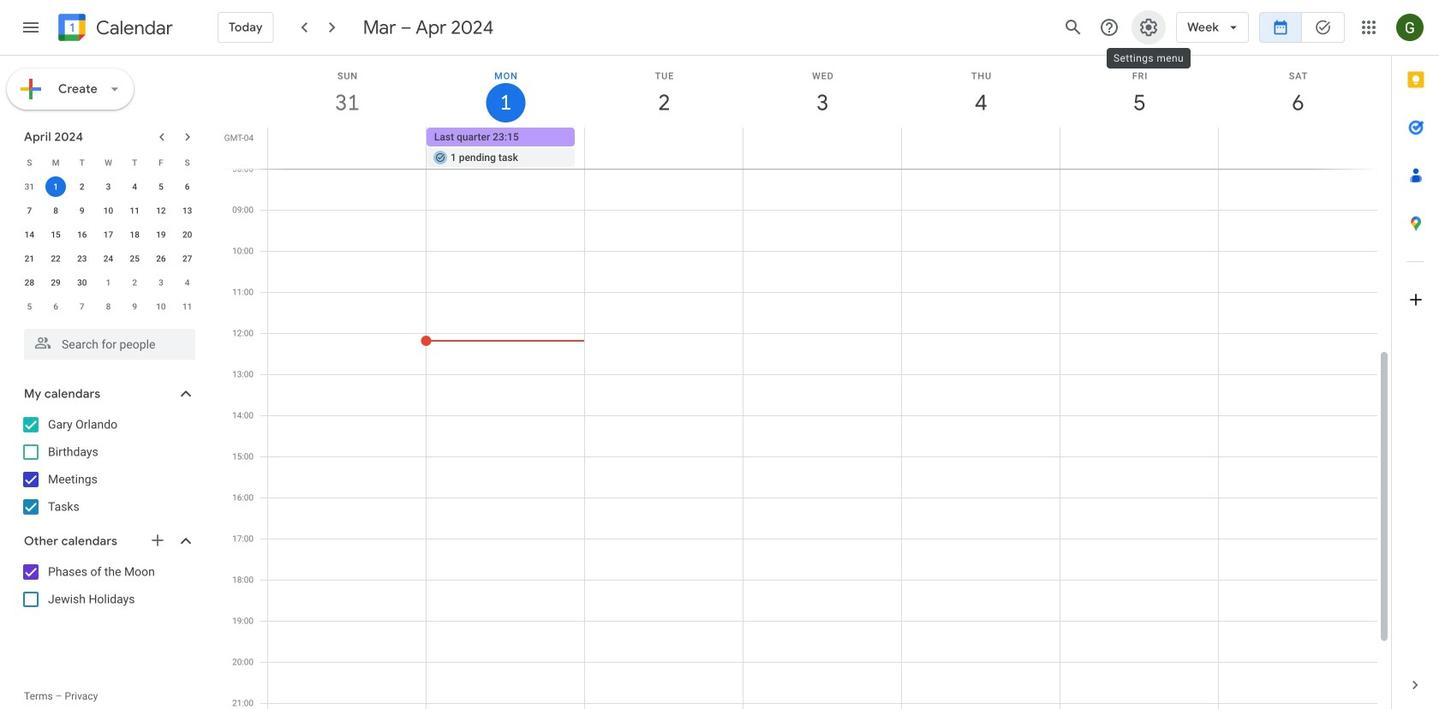 Task type: describe. For each thing, give the bounding box(es) containing it.
16 element
[[72, 224, 92, 245]]

may 10 element
[[151, 296, 171, 317]]

calendar element
[[55, 10, 173, 48]]

26 element
[[151, 248, 171, 269]]

2 element
[[72, 176, 92, 197]]

13 element
[[177, 200, 198, 221]]

27 element
[[177, 248, 198, 269]]

3 element
[[98, 176, 119, 197]]

20 element
[[177, 224, 198, 245]]

may 6 element
[[45, 296, 66, 317]]

8 element
[[45, 200, 66, 221]]

25 element
[[124, 248, 145, 269]]

14 element
[[19, 224, 40, 245]]

29 element
[[45, 272, 66, 293]]

march 31 element
[[19, 176, 40, 197]]

cell inside april 2024 grid
[[43, 175, 69, 199]]

9 element
[[72, 200, 92, 221]]

add other calendars image
[[149, 532, 166, 549]]

may 8 element
[[98, 296, 119, 317]]

30 element
[[72, 272, 92, 293]]

may 11 element
[[177, 296, 198, 317]]

may 4 element
[[177, 272, 198, 293]]

24 element
[[98, 248, 119, 269]]

23 element
[[72, 248, 92, 269]]

my calendars list
[[3, 411, 212, 521]]

4 element
[[124, 176, 145, 197]]



Task type: vqa. For each thing, say whether or not it's contained in the screenshot.
6 element
yes



Task type: locate. For each thing, give the bounding box(es) containing it.
6 element
[[177, 176, 198, 197]]

19 element
[[151, 224, 171, 245]]

1, today element
[[45, 176, 66, 197]]

other calendars list
[[3, 559, 212, 613]]

may 9 element
[[124, 296, 145, 317]]

None search field
[[0, 322, 212, 360]]

main drawer image
[[21, 17, 41, 38]]

7 element
[[19, 200, 40, 221]]

settings menu image
[[1139, 17, 1159, 38]]

heading inside calendar element
[[93, 18, 173, 38]]

may 2 element
[[124, 272, 145, 293]]

april 2024 grid
[[16, 151, 200, 319]]

15 element
[[45, 224, 66, 245]]

may 7 element
[[72, 296, 92, 317]]

row
[[260, 128, 1391, 169], [16, 151, 200, 175], [16, 175, 200, 199], [16, 199, 200, 223], [16, 223, 200, 247], [16, 247, 200, 271], [16, 271, 200, 295], [16, 295, 200, 319]]

cell
[[268, 128, 427, 169], [427, 128, 585, 169], [585, 128, 743, 169], [743, 128, 902, 169], [902, 128, 1060, 169], [1060, 128, 1218, 169], [1218, 128, 1377, 169], [43, 175, 69, 199]]

Search for people text field
[[34, 329, 185, 360]]

may 3 element
[[151, 272, 171, 293]]

28 element
[[19, 272, 40, 293]]

12 element
[[151, 200, 171, 221]]

21 element
[[19, 248, 40, 269]]

may 1 element
[[98, 272, 119, 293]]

18 element
[[124, 224, 145, 245]]

22 element
[[45, 248, 66, 269]]

17 element
[[98, 224, 119, 245]]

heading
[[93, 18, 173, 38]]

may 5 element
[[19, 296, 40, 317]]

grid
[[219, 56, 1391, 709]]

row group
[[16, 175, 200, 319]]

11 element
[[124, 200, 145, 221]]

5 element
[[151, 176, 171, 197]]

tab list
[[1392, 56, 1439, 661]]

10 element
[[98, 200, 119, 221]]



